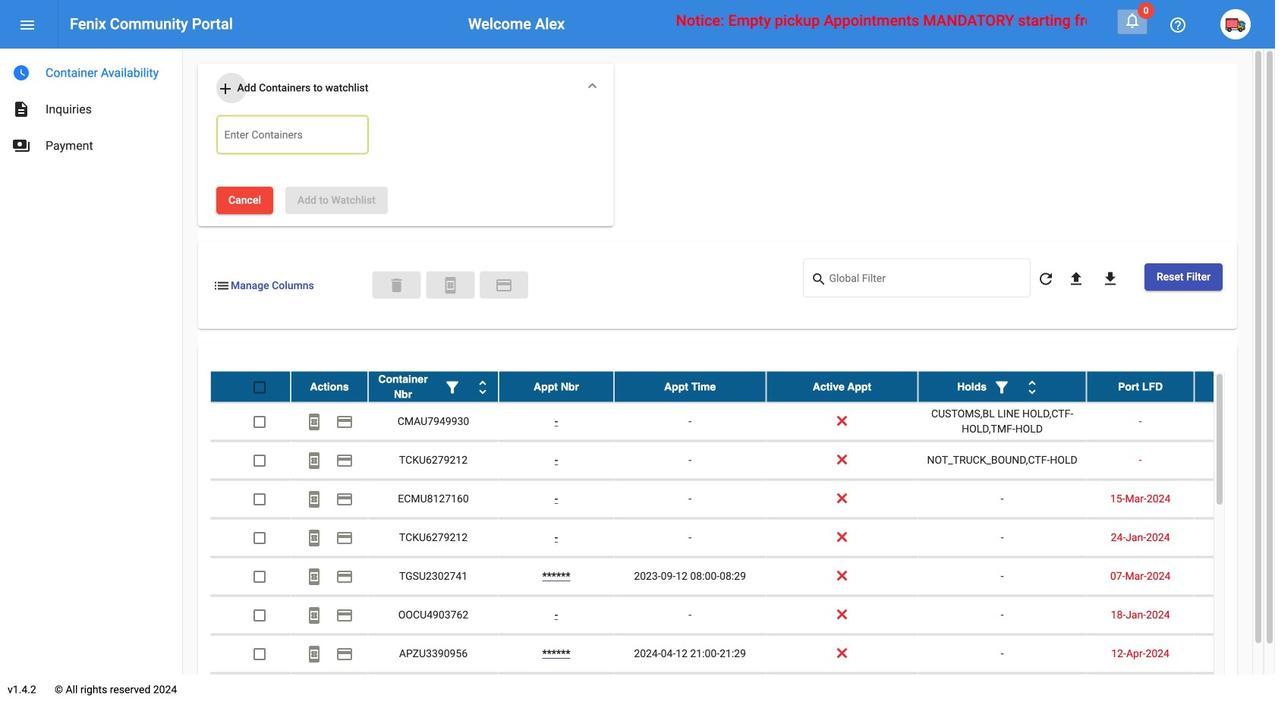 Task type: vqa. For each thing, say whether or not it's contained in the screenshot.
no color icon inside the Column Header
no



Task type: describe. For each thing, give the bounding box(es) containing it.
7 row from the top
[[210, 596, 1275, 635]]

7 column header from the left
[[1087, 371, 1195, 402]]

3 column header from the left
[[499, 371, 614, 402]]

5 row from the top
[[210, 519, 1275, 557]]

8 row from the top
[[210, 635, 1275, 674]]

2 column header from the left
[[368, 371, 499, 402]]

4 column header from the left
[[614, 371, 766, 402]]

1 column header from the left
[[291, 371, 368, 402]]

9 row from the top
[[210, 674, 1275, 705]]

6 column header from the left
[[918, 371, 1087, 402]]



Task type: locate. For each thing, give the bounding box(es) containing it.
grid
[[210, 371, 1275, 705]]

4 row from the top
[[210, 480, 1275, 519]]

6 row from the top
[[210, 557, 1275, 596]]

column header
[[291, 371, 368, 402], [368, 371, 499, 402], [499, 371, 614, 402], [614, 371, 766, 402], [766, 371, 918, 402], [918, 371, 1087, 402], [1087, 371, 1195, 402], [1195, 371, 1275, 402]]

no color image
[[18, 16, 36, 34], [1169, 16, 1187, 34], [12, 64, 30, 82], [216, 80, 235, 98], [12, 100, 30, 118], [1037, 270, 1055, 288], [1101, 270, 1120, 288], [441, 277, 459, 295], [474, 378, 492, 396], [1023, 378, 1042, 396], [305, 413, 323, 431], [305, 491, 323, 509], [305, 645, 323, 664]]

navigation
[[0, 49, 182, 164]]

cell
[[1195, 403, 1275, 441], [1195, 441, 1275, 479], [1195, 480, 1275, 518], [1195, 519, 1275, 557], [1195, 557, 1275, 595], [1195, 596, 1275, 634], [1195, 635, 1275, 673], [210, 674, 291, 705], [291, 674, 368, 705], [368, 674, 499, 705], [499, 674, 614, 705], [614, 674, 766, 705], [766, 674, 918, 705], [918, 674, 1087, 705], [1087, 674, 1195, 705], [1195, 674, 1275, 705]]

no color image
[[1123, 11, 1142, 30], [12, 137, 30, 155], [1067, 270, 1085, 288], [811, 270, 829, 289], [213, 277, 231, 295], [495, 277, 513, 295], [443, 378, 462, 396], [993, 378, 1011, 396], [336, 413, 354, 431], [305, 452, 323, 470], [336, 452, 354, 470], [336, 491, 354, 509], [305, 529, 323, 547], [336, 529, 354, 547], [305, 568, 323, 586], [336, 568, 354, 586], [305, 607, 323, 625], [336, 607, 354, 625], [336, 645, 354, 664]]

1 row from the top
[[210, 371, 1275, 403]]

delete image
[[387, 277, 406, 295]]

2 row from the top
[[210, 403, 1275, 441]]

row
[[210, 371, 1275, 403], [210, 403, 1275, 441], [210, 441, 1275, 480], [210, 480, 1275, 519], [210, 519, 1275, 557], [210, 557, 1275, 596], [210, 596, 1275, 635], [210, 635, 1275, 674], [210, 674, 1275, 705]]

5 column header from the left
[[766, 371, 918, 402]]

None text field
[[224, 130, 361, 145]]

Global Watchlist Filter field
[[829, 275, 1023, 287]]

8 column header from the left
[[1195, 371, 1275, 402]]

3 row from the top
[[210, 441, 1275, 480]]



